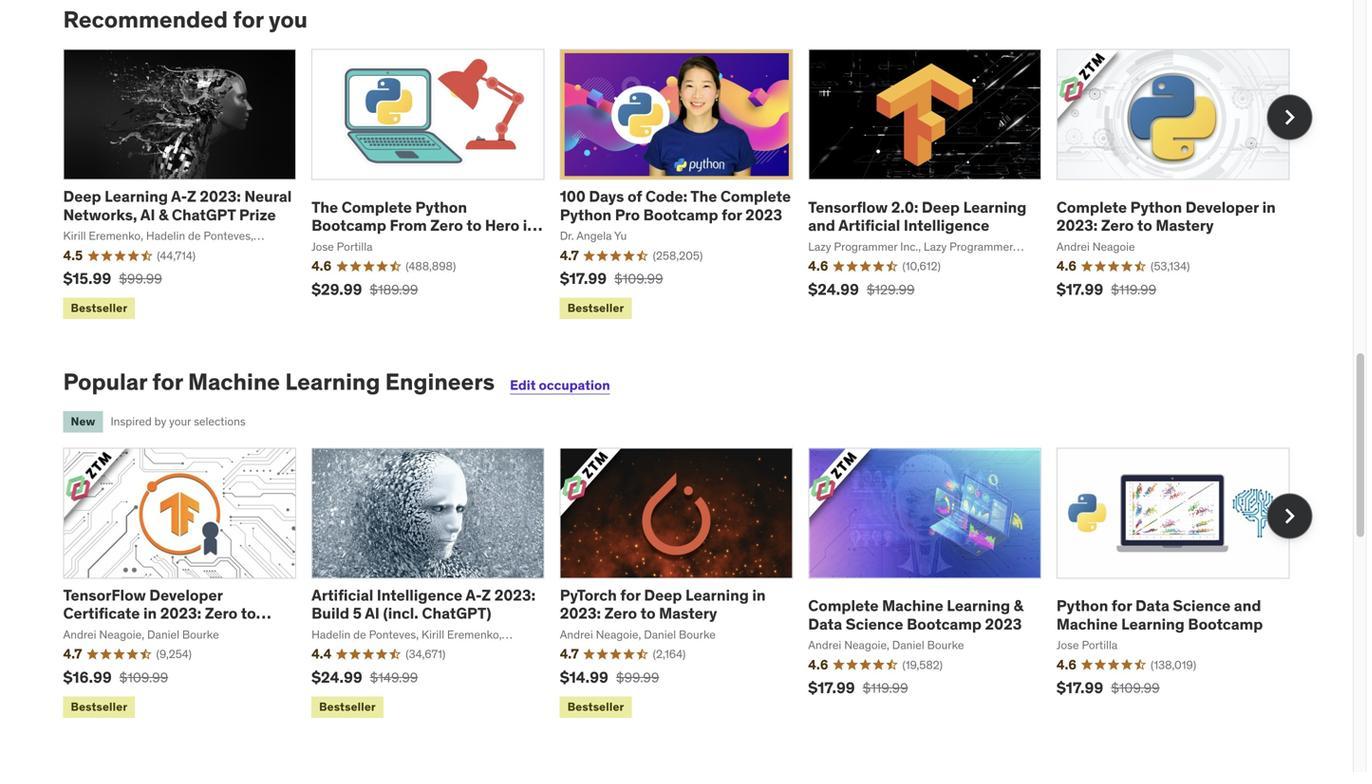Task type: vqa. For each thing, say whether or not it's contained in the screenshot.
happy
no



Task type: describe. For each thing, give the bounding box(es) containing it.
deep for tensorflow 2.0: deep learning and artificial intelligence
[[922, 197, 960, 217]]

bootcamp inside python for data science and machine learning bootcamp
[[1188, 614, 1263, 634]]

complete inside complete machine learning & data science bootcamp 2023
[[808, 596, 879, 615]]

complete machine learning & data science bootcamp 2023 link
[[808, 596, 1024, 634]]

2023: for intelligence
[[494, 585, 536, 605]]

100 days of code: the complete python pro bootcamp for 2023
[[560, 187, 791, 224]]

complete inside complete python developer in 2023: zero to mastery
[[1057, 197, 1127, 217]]

hero
[[485, 216, 520, 235]]

chatgpt
[[172, 205, 236, 224]]

for for recommended for you
[[233, 5, 264, 34]]

ai for 5
[[365, 604, 380, 623]]

deep for pytorch for deep learning in 2023: zero to mastery
[[644, 585, 682, 605]]

mastery inside "pytorch for deep learning in 2023: zero to mastery"
[[659, 604, 717, 623]]

intelligence inside the tensorflow 2.0: deep learning and artificial intelligence
[[904, 216, 990, 235]]

to for python
[[1138, 216, 1153, 235]]

ai for networks,
[[140, 205, 155, 224]]

networks,
[[63, 205, 137, 224]]

deep learning a-z 2023: neural networks, ai & chatgpt prize
[[63, 187, 292, 224]]

zero for python
[[1101, 216, 1134, 235]]

bootcamp inside the complete python bootcamp from zero to hero in python
[[312, 216, 387, 235]]

popular
[[63, 368, 147, 396]]

2023: for python
[[1057, 216, 1098, 235]]

you
[[269, 5, 308, 34]]

your
[[169, 414, 191, 429]]

100
[[560, 187, 586, 206]]

edit
[[510, 377, 536, 394]]

pro
[[615, 205, 640, 224]]

pytorch for deep learning in 2023: zero to mastery link
[[560, 585, 766, 623]]

occupation
[[539, 377, 610, 394]]

machine inside complete machine learning & data science bootcamp 2023
[[882, 596, 944, 615]]

bootcamp inside 100 days of code: the complete python pro bootcamp for 2023
[[644, 205, 718, 224]]

for for pytorch for deep learning in 2023: zero to mastery
[[620, 585, 641, 605]]

pytorch for deep learning in 2023: zero to mastery
[[560, 585, 766, 623]]

edit occupation
[[510, 377, 610, 394]]

days
[[589, 187, 624, 206]]

chatgpt)
[[422, 604, 492, 623]]

2023 inside 100 days of code: the complete python pro bootcamp for 2023
[[746, 205, 783, 224]]

artificial intelligence a-z 2023: build 5 ai (incl. chatgpt)
[[312, 585, 536, 623]]

science inside complete machine learning & data science bootcamp 2023
[[846, 614, 904, 634]]

in inside the complete python bootcamp from zero to hero in python
[[523, 216, 537, 235]]

build
[[312, 604, 349, 623]]

python inside 100 days of code: the complete python pro bootcamp for 2023
[[560, 205, 612, 224]]

tensorflow 2.0: deep learning and artificial intelligence
[[808, 197, 1027, 235]]

of
[[628, 187, 642, 206]]

learning inside deep learning a-z 2023: neural networks, ai & chatgpt prize
[[105, 187, 168, 206]]

developer inside complete python developer in 2023: zero to mastery
[[1186, 197, 1259, 217]]

engineers
[[385, 368, 495, 396]]

& inside complete machine learning & data science bootcamp 2023
[[1014, 596, 1024, 615]]

0 horizontal spatial machine
[[188, 368, 280, 396]]

mastery for complete python developer in 2023: zero to mastery
[[1156, 216, 1214, 235]]

tensorflow
[[63, 585, 146, 605]]

in inside tensorflow developer certificate in 2023: zero to mastery
[[143, 604, 157, 623]]

artificial intelligence a-z 2023: build 5 ai (incl. chatgpt) link
[[312, 585, 536, 623]]

for for popular for machine learning engineers
[[152, 368, 183, 396]]

inspired
[[111, 414, 152, 429]]

next image
[[1275, 501, 1305, 531]]

artificial inside the artificial intelligence a-z 2023: build 5 ai (incl. chatgpt)
[[312, 585, 374, 605]]

zero for developer
[[205, 604, 238, 623]]

edit occupation button
[[510, 377, 610, 394]]

machine inside python for data science and machine learning bootcamp
[[1057, 614, 1118, 634]]

inspired by your selections
[[111, 414, 246, 429]]

artificial inside the tensorflow 2.0: deep learning and artificial intelligence
[[839, 216, 901, 235]]

from
[[390, 216, 427, 235]]

python inside python for data science and machine learning bootcamp
[[1057, 596, 1109, 615]]

2023: for learning
[[200, 187, 241, 206]]



Task type: locate. For each thing, give the bounding box(es) containing it.
to inside tensorflow developer certificate in 2023: zero to mastery
[[241, 604, 256, 623]]

by
[[154, 414, 166, 429]]

5
[[353, 604, 362, 623]]

a- right the (incl. at the bottom
[[466, 585, 482, 605]]

pytorch
[[560, 585, 617, 605]]

code:
[[646, 187, 688, 206]]

0 vertical spatial intelligence
[[904, 216, 990, 235]]

100 days of code: the complete python pro bootcamp for 2023 link
[[560, 187, 791, 224]]

z
[[187, 187, 196, 206], [482, 585, 491, 605]]

and
[[808, 216, 836, 235], [1234, 596, 1262, 615]]

to for developer
[[241, 604, 256, 623]]

1 horizontal spatial z
[[482, 585, 491, 605]]

1 horizontal spatial science
[[1173, 596, 1231, 615]]

bootcamp
[[644, 205, 718, 224], [312, 216, 387, 235], [907, 614, 982, 634], [1188, 614, 1263, 634]]

a- inside deep learning a-z 2023: neural networks, ai & chatgpt prize
[[171, 187, 187, 206]]

ai right networks,
[[140, 205, 155, 224]]

2.0:
[[892, 197, 919, 217]]

1 vertical spatial a-
[[466, 585, 482, 605]]

to inside "pytorch for deep learning in 2023: zero to mastery"
[[641, 604, 656, 623]]

1 vertical spatial intelligence
[[377, 585, 463, 605]]

& inside deep learning a-z 2023: neural networks, ai & chatgpt prize
[[159, 205, 168, 224]]

deep
[[63, 187, 101, 206], [922, 197, 960, 217], [644, 585, 682, 605]]

data inside python for data science and machine learning bootcamp
[[1136, 596, 1170, 615]]

a- inside the artificial intelligence a-z 2023: build 5 ai (incl. chatgpt)
[[466, 585, 482, 605]]

1 vertical spatial ai
[[365, 604, 380, 623]]

ai inside deep learning a-z 2023: neural networks, ai & chatgpt prize
[[140, 205, 155, 224]]

and for python for data science and machine learning bootcamp
[[1234, 596, 1262, 615]]

z for chatgpt)
[[482, 585, 491, 605]]

zero inside "pytorch for deep learning in 2023: zero to mastery"
[[605, 604, 637, 623]]

a-
[[171, 187, 187, 206], [466, 585, 482, 605]]

0 horizontal spatial artificial
[[312, 585, 374, 605]]

developer
[[1186, 197, 1259, 217], [149, 585, 223, 605]]

1 vertical spatial carousel element
[[63, 448, 1313, 722]]

python inside complete python developer in 2023: zero to mastery
[[1131, 197, 1182, 217]]

0 vertical spatial &
[[159, 205, 168, 224]]

the complete python bootcamp from zero to hero in python
[[312, 197, 537, 253]]

0 horizontal spatial &
[[159, 205, 168, 224]]

deep inside "pytorch for deep learning in 2023: zero to mastery"
[[644, 585, 682, 605]]

complete python developer in 2023: zero to mastery
[[1057, 197, 1276, 235]]

carousel element containing deep learning a-z 2023: neural networks, ai & chatgpt prize
[[63, 49, 1313, 323]]

zero inside the complete python bootcamp from zero to hero in python
[[430, 216, 463, 235]]

intelligence
[[904, 216, 990, 235], [377, 585, 463, 605]]

0 vertical spatial carousel element
[[63, 49, 1313, 323]]

0 horizontal spatial science
[[846, 614, 904, 634]]

next image
[[1275, 102, 1305, 133]]

1 horizontal spatial deep
[[644, 585, 682, 605]]

2 horizontal spatial machine
[[1057, 614, 1118, 634]]

0 vertical spatial artificial
[[839, 216, 901, 235]]

1 vertical spatial and
[[1234, 596, 1262, 615]]

1 horizontal spatial intelligence
[[904, 216, 990, 235]]

2 horizontal spatial deep
[[922, 197, 960, 217]]

new
[[71, 414, 95, 429]]

1 horizontal spatial &
[[1014, 596, 1024, 615]]

deep inside the tensorflow 2.0: deep learning and artificial intelligence
[[922, 197, 960, 217]]

python for data science and machine learning bootcamp
[[1057, 596, 1263, 634]]

2 carousel element from the top
[[63, 448, 1313, 722]]

recommended
[[63, 5, 228, 34]]

data
[[1136, 596, 1170, 615], [808, 614, 842, 634]]

the right neural
[[312, 197, 338, 217]]

a- for intelligence
[[466, 585, 482, 605]]

to inside complete python developer in 2023: zero to mastery
[[1138, 216, 1153, 235]]

0 horizontal spatial a-
[[171, 187, 187, 206]]

0 horizontal spatial 2023
[[746, 205, 783, 224]]

0 horizontal spatial data
[[808, 614, 842, 634]]

carousel element containing tensorflow developer certificate in 2023: zero to mastery
[[63, 448, 1313, 722]]

0 vertical spatial developer
[[1186, 197, 1259, 217]]

2023:
[[200, 187, 241, 206], [1057, 216, 1098, 235], [494, 585, 536, 605], [160, 604, 201, 623], [560, 604, 601, 623]]

1 horizontal spatial mastery
[[659, 604, 717, 623]]

1 horizontal spatial machine
[[882, 596, 944, 615]]

the complete python bootcamp from zero to hero in python link
[[312, 197, 543, 253]]

for inside "pytorch for deep learning in 2023: zero to mastery"
[[620, 585, 641, 605]]

1 vertical spatial &
[[1014, 596, 1024, 615]]

&
[[159, 205, 168, 224], [1014, 596, 1024, 615]]

in inside complete python developer in 2023: zero to mastery
[[1263, 197, 1276, 217]]

0 vertical spatial and
[[808, 216, 836, 235]]

complete inside 100 days of code: the complete python pro bootcamp for 2023
[[721, 187, 791, 206]]

0 horizontal spatial ai
[[140, 205, 155, 224]]

z inside the artificial intelligence a-z 2023: build 5 ai (incl. chatgpt)
[[482, 585, 491, 605]]

the inside the complete python bootcamp from zero to hero in python
[[312, 197, 338, 217]]

and inside python for data science and machine learning bootcamp
[[1234, 596, 1262, 615]]

learning inside python for data science and machine learning bootcamp
[[1122, 614, 1185, 634]]

learning
[[105, 187, 168, 206], [964, 197, 1027, 217], [285, 368, 380, 396], [686, 585, 749, 605], [947, 596, 1011, 615], [1122, 614, 1185, 634]]

machine
[[188, 368, 280, 396], [882, 596, 944, 615], [1057, 614, 1118, 634]]

1 horizontal spatial artificial
[[839, 216, 901, 235]]

deep inside deep learning a-z 2023: neural networks, ai & chatgpt prize
[[63, 187, 101, 206]]

2023: inside complete python developer in 2023: zero to mastery
[[1057, 216, 1098, 235]]

a- left prize in the left of the page
[[171, 187, 187, 206]]

to for complete
[[467, 216, 482, 235]]

2023
[[746, 205, 783, 224], [985, 614, 1022, 634]]

mastery inside tensorflow developer certificate in 2023: zero to mastery
[[63, 622, 121, 641]]

ai
[[140, 205, 155, 224], [365, 604, 380, 623]]

deep learning a-z 2023: neural networks, ai & chatgpt prize link
[[63, 187, 292, 224]]

and inside the tensorflow 2.0: deep learning and artificial intelligence
[[808, 216, 836, 235]]

to
[[467, 216, 482, 235], [1138, 216, 1153, 235], [241, 604, 256, 623], [641, 604, 656, 623]]

mastery inside complete python developer in 2023: zero to mastery
[[1156, 216, 1214, 235]]

0 vertical spatial 2023
[[746, 205, 783, 224]]

ai right the 5 at left
[[365, 604, 380, 623]]

popular for machine learning engineers
[[63, 368, 495, 396]]

0 horizontal spatial developer
[[149, 585, 223, 605]]

carousel element
[[63, 49, 1313, 323], [63, 448, 1313, 722]]

tensorflow 2.0: deep learning and artificial intelligence link
[[808, 197, 1027, 235]]

1 horizontal spatial developer
[[1186, 197, 1259, 217]]

z for chatgpt
[[187, 187, 196, 206]]

the right code: at the top of the page
[[691, 187, 717, 206]]

complete python developer in 2023: zero to mastery link
[[1057, 197, 1276, 235]]

0 horizontal spatial z
[[187, 187, 196, 206]]

a- for learning
[[171, 187, 187, 206]]

complete inside the complete python bootcamp from zero to hero in python
[[342, 197, 412, 217]]

artificial
[[839, 216, 901, 235], [312, 585, 374, 605]]

the inside 100 days of code: the complete python pro bootcamp for 2023
[[691, 187, 717, 206]]

complete machine learning & data science bootcamp 2023
[[808, 596, 1024, 634]]

z right the (incl. at the bottom
[[482, 585, 491, 605]]

data inside complete machine learning & data science bootcamp 2023
[[808, 614, 842, 634]]

developer inside tensorflow developer certificate in 2023: zero to mastery
[[149, 585, 223, 605]]

2023: inside deep learning a-z 2023: neural networks, ai & chatgpt prize
[[200, 187, 241, 206]]

neural
[[244, 187, 292, 206]]

recommended for you
[[63, 5, 308, 34]]

and for tensorflow 2.0: deep learning and artificial intelligence
[[808, 216, 836, 235]]

0 horizontal spatial the
[[312, 197, 338, 217]]

0 vertical spatial a-
[[171, 187, 187, 206]]

0 horizontal spatial mastery
[[63, 622, 121, 641]]

in
[[1263, 197, 1276, 217], [523, 216, 537, 235], [753, 585, 766, 605], [143, 604, 157, 623]]

bootcamp inside complete machine learning & data science bootcamp 2023
[[907, 614, 982, 634]]

mastery
[[1156, 216, 1214, 235], [659, 604, 717, 623], [63, 622, 121, 641]]

1 horizontal spatial ai
[[365, 604, 380, 623]]

learning inside "pytorch for deep learning in 2023: zero to mastery"
[[686, 585, 749, 605]]

2023: inside "pytorch for deep learning in 2023: zero to mastery"
[[560, 604, 601, 623]]

science
[[1173, 596, 1231, 615], [846, 614, 904, 634]]

for
[[233, 5, 264, 34], [722, 205, 742, 224], [152, 368, 183, 396], [620, 585, 641, 605], [1112, 596, 1132, 615]]

z left prize in the left of the page
[[187, 187, 196, 206]]

zero
[[430, 216, 463, 235], [1101, 216, 1134, 235], [205, 604, 238, 623], [605, 604, 637, 623]]

2 horizontal spatial mastery
[[1156, 216, 1214, 235]]

1 vertical spatial developer
[[149, 585, 223, 605]]

2023: inside tensorflow developer certificate in 2023: zero to mastery
[[160, 604, 201, 623]]

mastery for tensorflow developer certificate in 2023: zero to mastery
[[63, 622, 121, 641]]

science inside python for data science and machine learning bootcamp
[[1173, 596, 1231, 615]]

ai inside the artificial intelligence a-z 2023: build 5 ai (incl. chatgpt)
[[365, 604, 380, 623]]

1 horizontal spatial 2023
[[985, 614, 1022, 634]]

1 vertical spatial z
[[482, 585, 491, 605]]

1 horizontal spatial data
[[1136, 596, 1170, 615]]

(incl.
[[383, 604, 419, 623]]

selections
[[194, 414, 246, 429]]

for for python for data science and machine learning bootcamp
[[1112, 596, 1132, 615]]

prize
[[239, 205, 276, 224]]

1 vertical spatial 2023
[[985, 614, 1022, 634]]

for inside python for data science and machine learning bootcamp
[[1112, 596, 1132, 615]]

complete
[[721, 187, 791, 206], [342, 197, 412, 217], [1057, 197, 1127, 217], [808, 596, 879, 615]]

zero inside tensorflow developer certificate in 2023: zero to mastery
[[205, 604, 238, 623]]

z inside deep learning a-z 2023: neural networks, ai & chatgpt prize
[[187, 187, 196, 206]]

0 horizontal spatial and
[[808, 216, 836, 235]]

zero for complete
[[430, 216, 463, 235]]

intelligence inside the artificial intelligence a-z 2023: build 5 ai (incl. chatgpt)
[[377, 585, 463, 605]]

in inside "pytorch for deep learning in 2023: zero to mastery"
[[753, 585, 766, 605]]

0 horizontal spatial deep
[[63, 187, 101, 206]]

certificate
[[63, 604, 140, 623]]

to inside the complete python bootcamp from zero to hero in python
[[467, 216, 482, 235]]

learning inside complete machine learning & data science bootcamp 2023
[[947, 596, 1011, 615]]

python
[[415, 197, 467, 217], [1131, 197, 1182, 217], [560, 205, 612, 224], [312, 234, 363, 253], [1057, 596, 1109, 615]]

2023: for developer
[[160, 604, 201, 623]]

0 vertical spatial ai
[[140, 205, 155, 224]]

tensorflow
[[808, 197, 888, 217]]

tensorflow developer certificate in 2023: zero to mastery
[[63, 585, 256, 641]]

1 horizontal spatial the
[[691, 187, 717, 206]]

zero inside complete python developer in 2023: zero to mastery
[[1101, 216, 1134, 235]]

0 vertical spatial z
[[187, 187, 196, 206]]

0 horizontal spatial intelligence
[[377, 585, 463, 605]]

1 horizontal spatial a-
[[466, 585, 482, 605]]

1 horizontal spatial and
[[1234, 596, 1262, 615]]

for inside 100 days of code: the complete python pro bootcamp for 2023
[[722, 205, 742, 224]]

1 vertical spatial artificial
[[312, 585, 374, 605]]

2023 inside complete machine learning & data science bootcamp 2023
[[985, 614, 1022, 634]]

tensorflow developer certificate in 2023: zero to mastery link
[[63, 585, 271, 641]]

2023: inside the artificial intelligence a-z 2023: build 5 ai (incl. chatgpt)
[[494, 585, 536, 605]]

the
[[691, 187, 717, 206], [312, 197, 338, 217]]

1 carousel element from the top
[[63, 49, 1313, 323]]

python for data science and machine learning bootcamp link
[[1057, 596, 1263, 634]]

learning inside the tensorflow 2.0: deep learning and artificial intelligence
[[964, 197, 1027, 217]]



